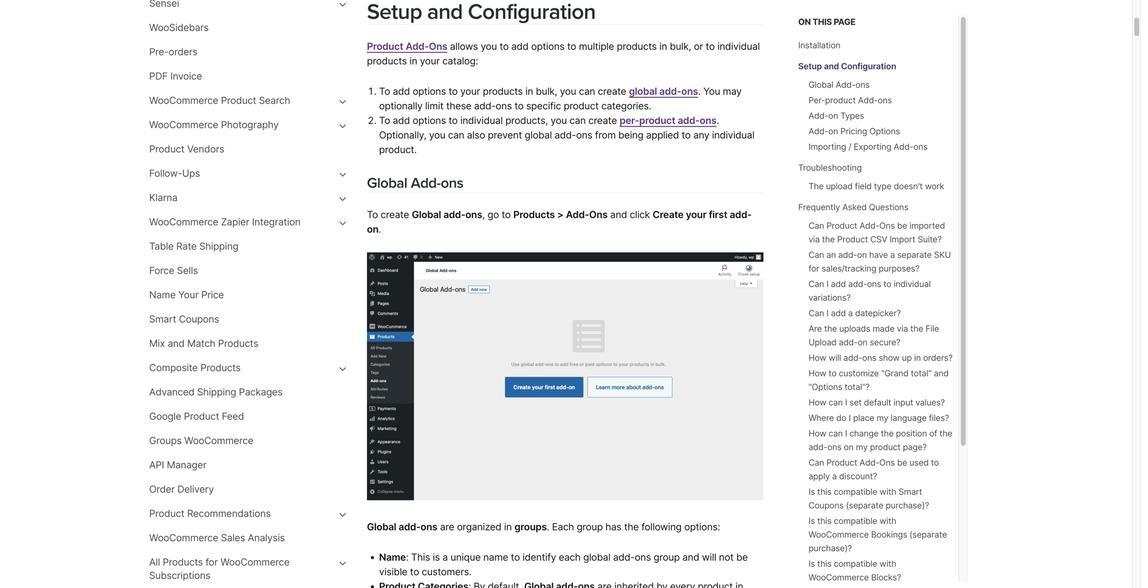 Task type: locate. For each thing, give the bounding box(es) containing it.
bulk, left or
[[670, 40, 692, 52]]

product up add-on types link
[[826, 95, 856, 105]]

global down product.
[[367, 175, 408, 192]]

global add-ons link up per-product add-ons link
[[809, 80, 870, 90]]

2 vertical spatial global
[[584, 552, 611, 564]]

woosidebars link
[[149, 21, 338, 34]]

for
[[809, 264, 820, 274], [206, 557, 218, 569]]

0 vertical spatial your
[[420, 55, 440, 67]]

1 horizontal spatial my
[[877, 413, 889, 424]]

sku
[[935, 250, 952, 260]]

to down global add-ons
[[367, 209, 378, 221]]

global up categories.
[[629, 85, 658, 97]]

1 vertical spatial smart
[[899, 487, 923, 497]]

to up optionally
[[379, 85, 390, 97]]

in inside can product add-ons be imported via the product csv import suite? can an add-on have a separate sku for sales/tracking purposes? can i add add-ons to individual variations? can i add a datepicker? are the uploads made via the file upload add-on secure? how will add-ons show up in orders? how to customize "grand total" and "options total"? how can i set default input values? where do i place my language files? how can i change the position of the add-ons on my product page? can product add-ons be used to apply a discount? is this compatible with smart coupons (separate purchase)? is this compatible with woocommerce bookings (separate purchase)? is this compatible with woocommerce blocks?
[[915, 353, 922, 363]]

this
[[813, 17, 833, 27], [818, 487, 832, 497], [818, 516, 832, 527], [818, 559, 832, 569]]

to left any
[[682, 129, 691, 141]]

be right not
[[737, 552, 748, 564]]

and left click
[[611, 209, 628, 221]]

add- down the sales/tracking in the right of the page
[[849, 279, 868, 289]]

1 horizontal spatial products
[[483, 85, 523, 97]]

google
[[149, 411, 181, 423]]

subscriptions
[[149, 570, 211, 582]]

0 vertical spatial will
[[829, 353, 842, 363]]

0 horizontal spatial your
[[420, 55, 440, 67]]

products,
[[506, 115, 548, 126]]

with up blocks?
[[880, 559, 897, 569]]

1 compatible from the top
[[834, 487, 878, 497]]

0 horizontal spatial coupons
[[179, 313, 219, 325]]

packages
[[239, 386, 283, 398]]

force sells link
[[149, 264, 338, 278]]

/
[[849, 142, 852, 152]]

options inside "allows you to add options to multiple products in bulk, or to individual products in your catalog:"
[[532, 40, 565, 52]]

can
[[809, 221, 825, 231], [809, 250, 825, 260], [809, 279, 825, 289], [809, 308, 825, 319], [809, 458, 825, 468]]

can up are
[[809, 308, 825, 319]]

to inside . you may optionally limit these add-ons to specific product categories.
[[515, 100, 524, 112]]

global right each
[[584, 552, 611, 564]]

2 vertical spatial is
[[809, 559, 816, 569]]

how up where on the right bottom of page
[[809, 398, 827, 408]]

0 horizontal spatial via
[[809, 234, 820, 245]]

compatible down discount?
[[834, 487, 878, 497]]

be up "import"
[[898, 221, 908, 231]]

can down do
[[829, 429, 843, 439]]

can
[[579, 85, 596, 97], [570, 115, 586, 126], [448, 129, 465, 141], [829, 429, 843, 439]]

2 is from the top
[[809, 516, 816, 527]]

in right up
[[915, 353, 922, 363]]

1 vertical spatial bulk,
[[536, 85, 558, 97]]

may
[[723, 85, 742, 97]]

(separate
[[847, 501, 884, 511], [910, 530, 948, 540]]

0 vertical spatial global add-ons link
[[809, 80, 870, 90]]

smart coupons
[[149, 313, 219, 325]]

create up categories.
[[598, 85, 627, 97]]

global up per-
[[809, 80, 834, 90]]

pdf invoice link
[[149, 70, 338, 83]]

(separate down discount?
[[847, 501, 884, 511]]

your inside the create your first add- on
[[686, 209, 707, 221]]

add
[[512, 40, 529, 52], [393, 85, 410, 97], [393, 115, 410, 126], [832, 279, 847, 289], [832, 308, 847, 319]]

search
[[259, 95, 290, 106]]

your up these
[[461, 85, 481, 97]]

2 vertical spatial products
[[483, 85, 523, 97]]

to add options to your products in bulk, you can create global add-ons
[[379, 85, 699, 97]]

. inside . you may optionally limit these add-ons to specific product categories.
[[699, 85, 701, 97]]

. you may optionally limit these add-ons to specific product categories.
[[379, 85, 742, 112]]

0 horizontal spatial bulk,
[[536, 85, 558, 97]]

options down limit
[[413, 115, 446, 126]]

to right the allows
[[500, 40, 509, 52]]

1 horizontal spatial coupons
[[809, 501, 844, 511]]

sales/tracking
[[822, 264, 877, 274]]

global add-ons link down product.
[[367, 175, 464, 192]]

0 horizontal spatial for
[[206, 557, 218, 569]]

1 vertical spatial global add-ons link
[[367, 175, 464, 192]]

your
[[178, 289, 199, 301]]

add- up customize
[[844, 353, 863, 363]]

these
[[447, 100, 472, 112]]

individual up also
[[461, 115, 503, 126]]

limit
[[426, 100, 444, 112]]

1 horizontal spatial global add-ons link
[[809, 80, 870, 90]]

categories.
[[602, 100, 652, 112]]

delivery
[[178, 484, 214, 496]]

coupons up match
[[179, 313, 219, 325]]

0 horizontal spatial name
[[149, 289, 176, 301]]

1 vertical spatial compatible
[[834, 516, 878, 527]]

0 vertical spatial name
[[149, 289, 176, 301]]

product
[[367, 40, 404, 52], [221, 95, 256, 106], [149, 143, 185, 155], [827, 221, 858, 231], [838, 234, 869, 245], [184, 411, 219, 423], [827, 458, 858, 468], [149, 508, 185, 520]]

your down product add-ons link
[[420, 55, 440, 67]]

1 vertical spatial products
[[367, 55, 407, 67]]

name your price link
[[149, 289, 338, 302]]

0 horizontal spatial group
[[577, 521, 603, 533]]

klarna link
[[149, 191, 338, 205]]

is this compatible with woocommerce bookings (separate purchase)? link
[[809, 516, 948, 554]]

2 horizontal spatial global
[[629, 85, 658, 97]]

my down default
[[877, 413, 889, 424]]

add- inside : this is a unique name to identify each global add-ons group and will not be visible to customers.
[[614, 552, 635, 564]]

0 horizontal spatial purchase)?
[[809, 544, 853, 554]]

individual right or
[[718, 40, 760, 52]]

2 horizontal spatial products
[[617, 40, 657, 52]]

add- right first
[[730, 209, 752, 221]]

bulk, inside "allows you to add options to multiple products in bulk, or to individual products in your catalog:"
[[670, 40, 692, 52]]

0 vertical spatial to
[[379, 85, 390, 97]]

upload
[[827, 181, 853, 192]]

2 with from the top
[[880, 516, 897, 527]]

1 horizontal spatial for
[[809, 264, 820, 274]]

shipping up the feed
[[197, 386, 236, 398]]

1 horizontal spatial smart
[[899, 487, 923, 497]]

2 vertical spatial your
[[686, 209, 707, 221]]

1 vertical spatial be
[[898, 458, 908, 468]]

0 vertical spatial coupons
[[179, 313, 219, 325]]

can inside can product add-ons be imported via the product csv import suite? can an add-on have a separate sku for sales/tracking purposes? can i add add-ons to individual variations? can i add a datepicker? are the uploads made via the file upload add-on secure? how will add-ons show up in orders? how to customize "grand total" and "options total"? how can i set default input values? where do i place my language files? how can i change the position of the add-ons on my product page? can product add-ons be used to apply a discount? is this compatible with smart coupons (separate purchase)? is this compatible with woocommerce bookings (separate purchase)? is this compatible with woocommerce blocks?
[[829, 429, 843, 439]]

1 horizontal spatial global
[[584, 552, 611, 564]]

to up these
[[449, 85, 458, 97]]

smart up mix
[[149, 313, 176, 325]]

:
[[406, 552, 409, 564]]

0 vertical spatial compatible
[[834, 487, 878, 497]]

0 vertical spatial via
[[809, 234, 820, 245]]

table
[[149, 240, 174, 252]]

your inside "allows you to add options to multiple products in bulk, or to individual products in your catalog:"
[[420, 55, 440, 67]]

the right has
[[625, 521, 639, 533]]

0 vertical spatial group
[[577, 521, 603, 533]]

0 vertical spatial smart
[[149, 313, 176, 325]]

and inside : this is a unique name to identify each global add-ons group and will not be visible to customers.
[[683, 552, 700, 564]]

add- down has
[[614, 552, 635, 564]]

1 horizontal spatial group
[[654, 552, 680, 564]]

product inside global add-ons per-product add-ons add-on types add-on pricing options importing / exporting add-ons
[[826, 95, 856, 105]]

how up "options
[[809, 368, 827, 379]]

0 vertical spatial is
[[809, 487, 816, 497]]

0 vertical spatial for
[[809, 264, 820, 274]]

2 can from the top
[[809, 250, 825, 260]]

a right apply
[[833, 472, 838, 482]]

installation
[[799, 40, 841, 50]]

import
[[890, 234, 916, 245]]

suite?
[[918, 234, 942, 245]]

global inside : this is a unique name to identify each global add-ons group and will not be visible to customers.
[[584, 552, 611, 564]]

create down global add-ons
[[381, 209, 409, 221]]

installation link
[[799, 40, 841, 50]]

input
[[894, 398, 914, 408]]

smart down used
[[899, 487, 923, 497]]

invoice
[[170, 70, 202, 82]]

options
[[532, 40, 565, 52], [413, 85, 446, 97], [413, 115, 446, 126]]

the left file
[[911, 324, 924, 334]]

0 vertical spatial options
[[532, 40, 565, 52]]

for up variations?
[[809, 264, 820, 274]]

and inside mix and match products link
[[168, 338, 185, 350]]

1 horizontal spatial via
[[898, 324, 909, 334]]

and right mix
[[168, 338, 185, 350]]

woocommerce zapier integration
[[149, 216, 301, 228]]

product
[[826, 95, 856, 105], [564, 100, 599, 112], [640, 115, 676, 126], [871, 442, 901, 453]]

2 vertical spatial be
[[737, 552, 748, 564]]

0 vertical spatial bulk,
[[670, 40, 692, 52]]

1 is from the top
[[809, 487, 816, 497]]

1 vertical spatial will
[[702, 552, 717, 564]]

orders
[[169, 46, 198, 58]]

shipping down woocommerce zapier integration on the top of page
[[199, 240, 239, 252]]

1 vertical spatial options
[[413, 85, 446, 97]]

1 horizontal spatial bulk,
[[670, 40, 692, 52]]

0 vertical spatial (separate
[[847, 501, 884, 511]]

1 vertical spatial is
[[809, 516, 816, 527]]

1 how from the top
[[809, 353, 827, 363]]

or
[[694, 40, 704, 52]]

with up bookings
[[880, 516, 897, 527]]

product recommendations link
[[149, 507, 338, 521]]

individual
[[718, 40, 760, 52], [461, 115, 503, 126], [713, 129, 755, 141], [894, 279, 931, 289]]

2 vertical spatial options
[[413, 115, 446, 126]]

to right name
[[511, 552, 520, 564]]

how
[[809, 353, 827, 363], [809, 368, 827, 379], [809, 398, 827, 408], [809, 429, 827, 439]]

unique
[[451, 552, 481, 564]]

products right 'multiple'
[[617, 40, 657, 52]]

and inside can product add-ons be imported via the product csv import suite? can an add-on have a separate sku for sales/tracking purposes? can i add add-ons to individual variations? can i add a datepicker? are the uploads made via the file upload add-on secure? how will add-ons show up in orders? how to customize "grand total" and "options total"? how can i set default input values? where do i place my language files? how can i change the position of the add-ons on my product page? can product add-ons be used to apply a discount? is this compatible with smart coupons (separate purchase)? is this compatible with woocommerce bookings (separate purchase)? is this compatible with woocommerce blocks?
[[935, 368, 949, 379]]

global for global add-ons are organized in groups . each group has the following options:
[[367, 521, 397, 533]]

1 vertical spatial name
[[379, 552, 406, 564]]

0 horizontal spatial global
[[525, 129, 552, 141]]

"grand
[[882, 368, 909, 379]]

how down upload
[[809, 353, 827, 363]]

on inside the create your first add- on
[[367, 224, 379, 235]]

. inside ". optionally, you can also prevent global add-ons from being applied to any individual product."
[[717, 115, 720, 126]]

and
[[825, 61, 840, 71], [611, 209, 628, 221], [168, 338, 185, 350], [935, 368, 949, 379], [683, 552, 700, 564]]

place
[[854, 413, 875, 424]]

woocommerce inside 'link'
[[184, 435, 254, 447]]

product up 'can product add-ons be used to apply a discount?' "link"
[[871, 442, 901, 453]]

you right the allows
[[481, 40, 497, 52]]

1 horizontal spatial will
[[829, 353, 842, 363]]

troubleshooting link
[[799, 163, 862, 173]]

photography
[[221, 119, 279, 131]]

1 horizontal spatial (separate
[[910, 530, 948, 540]]

. down you
[[717, 115, 720, 126]]

advanced shipping packages link
[[149, 386, 338, 399]]

smart
[[149, 313, 176, 325], [899, 487, 923, 497]]

you
[[704, 85, 721, 97]]

you inside "allows you to add options to multiple products in bulk, or to individual products in your catalog:"
[[481, 40, 497, 52]]

individual down purposes?
[[894, 279, 931, 289]]

1 vertical spatial purchase)?
[[809, 544, 853, 554]]

my
[[877, 413, 889, 424], [857, 442, 868, 453]]

files?
[[930, 413, 950, 424]]

0 vertical spatial purchase)?
[[886, 501, 930, 511]]

for inside can product add-ons be imported via the product csv import suite? can an add-on have a separate sku for sales/tracking purposes? can i add add-ons to individual variations? can i add a datepicker? are the uploads made via the file upload add-on secure? how will add-ons show up in orders? how to customize "grand total" and "options total"? how can i set default input values? where do i place my language files? how can i change the position of the add-ons on my product page? can product add-ons be used to apply a discount? is this compatible with smart coupons (separate purchase)? is this compatible with woocommerce bookings (separate purchase)? is this compatible with woocommerce blocks?
[[809, 264, 820, 274]]

product vendors link
[[149, 143, 338, 156]]

1 vertical spatial via
[[898, 324, 909, 334]]

be inside : this is a unique name to identify each global add-ons group and will not be visible to customers.
[[737, 552, 748, 564]]

0 horizontal spatial (separate
[[847, 501, 884, 511]]

and right the setup
[[825, 61, 840, 71]]

you up specific
[[560, 85, 577, 97]]

feed
[[222, 411, 244, 423]]

i right do
[[849, 413, 852, 424]]

purposes?
[[879, 264, 920, 274]]

smart inside can product add-ons be imported via the product csv import suite? can an add-on have a separate sku for sales/tracking purposes? can i add add-ons to individual variations? can i add a datepicker? are the uploads made via the file upload add-on secure? how will add-ons show up in orders? how to customize "grand total" and "options total"? how can i set default input values? where do i place my language files? how can i change the position of the add-ons on my product page? can product add-ons be used to apply a discount? is this compatible with smart coupons (separate purchase)? is this compatible with woocommerce bookings (separate purchase)? is this compatible with woocommerce blocks?
[[899, 487, 923, 497]]

how can i set default input values? link
[[809, 398, 946, 408]]

options:
[[685, 521, 721, 533]]

page
[[834, 17, 856, 27]]

purchase)? up is this compatible with woocommerce blocks? link at the right
[[809, 544, 853, 554]]

add- inside ". optionally, you can also prevent global add-ons from being applied to any individual product."
[[555, 129, 577, 141]]

any
[[694, 129, 710, 141]]

how down where on the right bottom of page
[[809, 429, 827, 439]]

per-
[[809, 95, 826, 105]]

purchase)?
[[886, 501, 930, 511], [809, 544, 853, 554]]

product up ". optionally, you can also prevent global add-ons from being applied to any individual product."
[[564, 100, 599, 112]]

woocommerce down the invoice at top left
[[149, 95, 218, 106]]

add- up the sales/tracking in the right of the page
[[839, 250, 858, 260]]

add up variations?
[[832, 279, 847, 289]]

add- down options
[[894, 142, 914, 152]]

is
[[433, 552, 440, 564]]

to down these
[[449, 115, 458, 126]]

1 can from the top
[[809, 221, 825, 231]]

1 horizontal spatial name
[[379, 552, 406, 564]]

composite products link
[[149, 361, 338, 375]]

2 vertical spatial with
[[880, 559, 897, 569]]

create up from
[[589, 115, 617, 126]]

global inside global add-ons per-product add-ons add-on types add-on pricing options importing / exporting add-ons
[[809, 80, 834, 90]]

. left you
[[699, 85, 701, 97]]

2 vertical spatial compatible
[[834, 559, 878, 569]]

0 vertical spatial products
[[617, 40, 657, 52]]

can up apply
[[809, 458, 825, 468]]

zapier
[[221, 216, 250, 228]]

purchase)? up bookings
[[886, 501, 930, 511]]

woosidebars
[[149, 22, 209, 33]]

can left an
[[809, 250, 825, 260]]

options up limit
[[413, 85, 446, 97]]

create
[[598, 85, 627, 97], [589, 115, 617, 126], [381, 209, 409, 221]]

global inside ". optionally, you can also prevent global add-ons from being applied to any individual product."
[[525, 129, 552, 141]]

2 horizontal spatial your
[[686, 209, 707, 221]]

1 vertical spatial with
[[880, 516, 897, 527]]

0 horizontal spatial smart
[[149, 313, 176, 325]]

a inside : this is a unique name to identify each global add-ons group and will not be visible to customers.
[[443, 552, 448, 564]]

compatible up blocks?
[[834, 559, 878, 569]]

frequently
[[799, 202, 841, 213]]

0 vertical spatial with
[[880, 487, 897, 497]]

to down optionally
[[379, 115, 390, 126]]

add inside "allows you to add options to multiple products in bulk, or to individual products in your catalog:"
[[512, 40, 529, 52]]

ons inside ". optionally, you can also prevent global add-ons from being applied to any individual product."
[[577, 129, 593, 141]]

1 vertical spatial global
[[525, 129, 552, 141]]

0 horizontal spatial my
[[857, 442, 868, 453]]

1 vertical spatial coupons
[[809, 501, 844, 511]]

1 vertical spatial for
[[206, 557, 218, 569]]

you down limit
[[429, 129, 446, 141]]

1 vertical spatial group
[[654, 552, 680, 564]]

how to customize "grand total" and "options total"? link
[[809, 368, 949, 393]]

1 vertical spatial to
[[379, 115, 390, 126]]

1 vertical spatial your
[[461, 85, 481, 97]]

be left used
[[898, 458, 908, 468]]

. left each
[[547, 521, 550, 533]]

product up applied at the right top of the page
[[640, 115, 676, 126]]

global add-ons link
[[809, 80, 870, 90], [367, 175, 464, 192]]

0 horizontal spatial will
[[702, 552, 717, 564]]

a
[[891, 250, 896, 260], [849, 308, 854, 319], [833, 472, 838, 482], [443, 552, 448, 564]]

global for global add-ons per-product add-ons add-on types add-on pricing options importing / exporting add-ons
[[809, 80, 834, 90]]

0 vertical spatial shipping
[[199, 240, 239, 252]]

woocommerce inside all products for woocommerce subscriptions
[[221, 557, 290, 569]]

to add options to individual products, you can create per-product add-ons
[[379, 115, 717, 126]]

1 vertical spatial shipping
[[197, 386, 236, 398]]

ons
[[429, 40, 448, 52], [590, 209, 608, 221], [880, 221, 896, 231], [880, 458, 896, 468]]



Task type: describe. For each thing, give the bounding box(es) containing it.
you down specific
[[551, 115, 567, 126]]

4 how from the top
[[809, 429, 827, 439]]

add down optionally
[[393, 115, 410, 126]]

follow-ups
[[149, 168, 200, 179]]

mix and match products link
[[149, 337, 338, 351]]

woocommerce sales analysis link
[[149, 532, 338, 545]]

global add-ons
[[367, 175, 464, 192]]

3 with from the top
[[880, 559, 897, 569]]

to right or
[[706, 40, 715, 52]]

the up an
[[823, 234, 836, 245]]

language
[[891, 413, 927, 424]]

woocommerce up is this compatible with woocommerce blocks? link at the right
[[809, 530, 870, 540]]

per-product add-ons link
[[809, 95, 893, 105]]

add- inside . you may optionally limit these add-ons to specific product categories.
[[474, 100, 496, 112]]

the down where do i place my language files? link
[[882, 429, 894, 439]]

1 vertical spatial (separate
[[910, 530, 948, 540]]

add- up types
[[859, 95, 878, 105]]

is this compatible with smart coupons (separate purchase)? link
[[809, 487, 930, 511]]

add- down product.
[[411, 175, 441, 192]]

change
[[850, 429, 879, 439]]

0 vertical spatial my
[[877, 413, 889, 424]]

catalog:
[[443, 55, 479, 67]]

add- up any
[[678, 115, 700, 126]]

can down . you may optionally limit these add-ons to specific product categories. on the top
[[570, 115, 586, 126]]

follow-ups link
[[149, 167, 338, 180]]

ons left the allows
[[429, 40, 448, 52]]

add down variations?
[[832, 308, 847, 319]]

0 horizontal spatial global add-ons link
[[367, 175, 464, 192]]

customize
[[839, 368, 880, 379]]

add- left the allows
[[406, 40, 429, 52]]

in up specific
[[526, 85, 534, 97]]

"options
[[809, 382, 843, 393]]

add- up "importing"
[[809, 126, 829, 137]]

3 can from the top
[[809, 279, 825, 289]]

add- down per-
[[809, 111, 829, 121]]

options for individual
[[413, 115, 446, 126]]

2 vertical spatial to
[[367, 209, 378, 221]]

ons inside . you may optionally limit these add-ons to specific product categories.
[[496, 100, 512, 112]]

is this compatible with woocommerce blocks? link
[[809, 559, 902, 583]]

frequently asked questions link
[[799, 202, 909, 213]]

product add-ons
[[367, 40, 448, 52]]

can i add a datepicker? link
[[809, 308, 902, 319]]

to down purposes?
[[884, 279, 892, 289]]

how can i change the position of the add-ons on my product page? link
[[809, 429, 953, 453]]

field
[[856, 181, 872, 192]]

create
[[653, 209, 684, 221]]

importing
[[809, 142, 847, 152]]

options
[[870, 126, 901, 137]]

this
[[411, 552, 430, 564]]

discount?
[[840, 472, 878, 482]]

products inside all products for woocommerce subscriptions
[[163, 557, 203, 569]]

global down global add-ons
[[412, 209, 441, 221]]

2 vertical spatial create
[[381, 209, 409, 221]]

apply
[[809, 472, 831, 482]]

ups
[[182, 168, 200, 179]]

. optionally, you can also prevent global add-ons from being applied to any individual product.
[[379, 115, 755, 156]]

add- up discount?
[[860, 458, 880, 468]]

integration
[[252, 216, 301, 228]]

table rate shipping link
[[149, 240, 338, 253]]

: this is a unique name to identify each global add-ons group and will not be visible to customers.
[[379, 552, 748, 578]]

advanced
[[149, 386, 195, 398]]

where
[[809, 413, 835, 424]]

add- up :
[[399, 521, 421, 533]]

products down smart coupons link
[[218, 338, 258, 350]]

add- up per-product add-ons link
[[836, 80, 856, 90]]

woocommerce photography
[[149, 119, 279, 131]]

composite products
[[149, 362, 241, 374]]

add- right >
[[566, 209, 590, 221]]

can down "allows you to add options to multiple products in bulk, or to individual products in your catalog:"
[[579, 85, 596, 97]]

to for . optionally, you can also prevent global add-ons from being applied to any individual product.
[[379, 115, 390, 126]]

name for name
[[379, 552, 406, 564]]

position
[[897, 429, 928, 439]]

to create global add-ons , go to products > add-ons and click
[[367, 209, 653, 221]]

the right of
[[940, 429, 953, 439]]

pre-orders
[[149, 46, 198, 58]]

product inside . you may optionally limit these add-ons to specific product categories.
[[564, 100, 599, 112]]

0 vertical spatial be
[[898, 221, 908, 231]]

add- left ,
[[444, 209, 466, 221]]

pdf
[[149, 70, 168, 82]]

products left >
[[514, 209, 555, 221]]

individual inside "allows you to add options to multiple products in bulk, or to individual products in your catalog:"
[[718, 40, 760, 52]]

a right the have
[[891, 250, 896, 260]]

,
[[483, 209, 485, 221]]

add- inside the create your first add- on
[[730, 209, 752, 221]]

not
[[720, 552, 734, 564]]

smart coupons link
[[149, 313, 338, 326]]

identify
[[523, 552, 557, 564]]

can inside ". optionally, you can also prevent global add-ons from being applied to any individual product."
[[448, 129, 465, 141]]

3 compatible from the top
[[834, 559, 878, 569]]

google product feed
[[149, 411, 244, 423]]

woocommerce down 'product recommendations'
[[149, 532, 218, 544]]

0 vertical spatial global
[[629, 85, 658, 97]]

composite
[[149, 362, 198, 374]]

also
[[467, 129, 486, 141]]

1 vertical spatial my
[[857, 442, 868, 453]]

product inside can product add-ons be imported via the product csv import suite? can an add-on have a separate sku for sales/tracking purposes? can i add add-ons to individual variations? can i add a datepicker? are the uploads made via the file upload add-on secure? how will add-ons show up in orders? how to customize "grand total" and "options total"? how can i set default input values? where do i place my language files? how can i change the position of the add-ons on my product page? can product add-ons be used to apply a discount? is this compatible with smart coupons (separate purchase)? is this compatible with woocommerce bookings (separate purchase)? is this compatible with woocommerce blocks?
[[871, 442, 901, 453]]

woocommerce up the 'product vendors'
[[149, 119, 218, 131]]

can an add-on have a separate sku for sales/tracking purposes? link
[[809, 250, 952, 274]]

google product feed link
[[149, 410, 338, 424]]

individual inside can product add-ons be imported via the product csv import suite? can an add-on have a separate sku for sales/tracking purposes? can i add add-ons to individual variations? can i add a datepicker? are the uploads made via the file upload add-on secure? how will add-ons show up in orders? how to customize "grand total" and "options total"? how can i set default input values? where do i place my language files? how can i change the position of the add-ons on my product page? can product add-ons be used to apply a discount? is this compatible with smart coupons (separate purchase)? is this compatible with woocommerce bookings (separate purchase)? is this compatible with woocommerce blocks?
[[894, 279, 931, 289]]

2 how from the top
[[809, 368, 827, 379]]

optionally
[[379, 100, 423, 112]]

5 can from the top
[[809, 458, 825, 468]]

upload
[[809, 337, 837, 348]]

click
[[630, 209, 650, 221]]

allows you to add options to multiple products in bulk, or to individual products in your catalog:
[[367, 40, 760, 67]]

add- up csv
[[860, 221, 880, 231]]

the right are
[[825, 324, 838, 334]]

analysis
[[248, 532, 285, 544]]

add up optionally
[[393, 85, 410, 97]]

1 horizontal spatial your
[[461, 85, 481, 97]]

where do i place my language files? link
[[809, 413, 950, 424]]

setup
[[799, 61, 823, 71]]

add- up apply
[[809, 442, 828, 453]]

will inside can product add-ons be imported via the product csv import suite? can an add-on have a separate sku for sales/tracking purposes? can i add add-ons to individual variations? can i add a datepicker? are the uploads made via the file upload add-on secure? how will add-ons show up in orders? how to customize "grand total" and "options total"? how can i set default input values? where do i place my language files? how can i change the position of the add-ons on my product page? can product add-ons be used to apply a discount? is this compatible with smart coupons (separate purchase)? is this compatible with woocommerce bookings (separate purchase)? is this compatible with woocommerce blocks?
[[829, 353, 842, 363]]

to inside ". optionally, you can also prevent global add-ons from being applied to any individual product."
[[682, 129, 691, 141]]

recommendations
[[187, 508, 271, 520]]

in left or
[[660, 40, 668, 52]]

troubleshooting
[[799, 163, 862, 173]]

are the uploads made via the file upload add-on secure? link
[[809, 324, 940, 348]]

add- up per-product add-ons link
[[660, 85, 682, 97]]

individual inside ". optionally, you can also prevent global add-ons from being applied to any individual product."
[[713, 129, 755, 141]]

type
[[875, 181, 892, 192]]

add-on types link
[[809, 111, 865, 121]]

mix and match products
[[149, 338, 258, 350]]

order delivery
[[149, 484, 214, 496]]

i up variations?
[[827, 279, 829, 289]]

to down this
[[410, 566, 419, 578]]

name for name your price
[[149, 289, 176, 301]]

global add-ons link
[[629, 85, 699, 97]]

you inside ". optionally, you can also prevent global add-ons from being applied to any individual product."
[[429, 129, 446, 141]]

global add-ons per-product add-ons add-on types add-on pricing options importing / exporting add-ons
[[809, 80, 928, 152]]

woocommerce up "rate"
[[149, 216, 218, 228]]

global for global add-ons
[[367, 175, 408, 192]]

doesn't
[[894, 181, 923, 192]]

to right used
[[932, 458, 940, 468]]

to right the 'go'
[[502, 209, 511, 221]]

i down variations?
[[827, 308, 829, 319]]

on
[[799, 17, 811, 27]]

ons inside : this is a unique name to identify each global add-ons group and will not be visible to customers.
[[635, 552, 651, 564]]

configuration
[[842, 61, 897, 71]]

coupons inside can product add-ons be imported via the product csv import suite? can an add-on have a separate sku for sales/tracking purposes? can i add add-ons to individual variations? can i add a datepicker? are the uploads made via the file upload add-on secure? how will add-ons show up in orders? how to customize "grand total" and "options total"? how can i set default input values? where do i place my language files? how can i change the position of the add-ons on my product page? can product add-ons be used to apply a discount? is this compatible with smart coupons (separate purchase)? is this compatible with woocommerce bookings (separate purchase)? is this compatible with woocommerce blocks?
[[809, 501, 844, 511]]

3 is from the top
[[809, 559, 816, 569]]

to for . you may optionally limit these add-ons to specific product categories.
[[379, 85, 390, 97]]

1 horizontal spatial purchase)?
[[886, 501, 930, 511]]

0 vertical spatial create
[[598, 85, 627, 97]]

per-product add-ons link
[[620, 115, 717, 126]]

first
[[709, 209, 728, 221]]

ons up csv
[[880, 221, 896, 231]]

. for .
[[379, 224, 381, 235]]

to up "options
[[829, 368, 837, 379]]

1 vertical spatial create
[[589, 115, 617, 126]]

questions
[[870, 202, 909, 213]]

will inside : this is a unique name to identify each global add-ons group and will not be visible to customers.
[[702, 552, 717, 564]]

the
[[809, 181, 824, 192]]

add- down uploads
[[839, 337, 858, 348]]

imported
[[910, 221, 946, 231]]

a up uploads
[[849, 308, 854, 319]]

i down do
[[846, 429, 848, 439]]

vendors
[[187, 143, 224, 155]]

2 compatible from the top
[[834, 516, 878, 527]]

up
[[903, 353, 913, 363]]

frequently asked questions
[[799, 202, 909, 213]]

3 how from the top
[[809, 398, 827, 408]]

woocommerce product search link
[[149, 94, 338, 107]]

force sells
[[149, 265, 198, 277]]

woocommerce left blocks?
[[809, 573, 870, 583]]

0 horizontal spatial products
[[367, 55, 407, 67]]

can product add-ons be imported via the product csv import suite? can an add-on have a separate sku for sales/tracking purposes? can i add add-ons to individual variations? can i add a datepicker? are the uploads made via the file upload add-on secure? how will add-ons show up in orders? how to customize "grand total" and "options total"? how can i set default input values? where do i place my language files? how can i change the position of the add-ons on my product page? can product add-ons be used to apply a discount? is this compatible with smart coupons (separate purchase)? is this compatible with woocommerce bookings (separate purchase)? is this compatible with woocommerce blocks?
[[809, 221, 953, 583]]

ons down how can i change the position of the add-ons on my product page? link on the bottom right
[[880, 458, 896, 468]]

made
[[873, 324, 895, 334]]

table rate shipping
[[149, 240, 239, 252]]

products up advanced shipping packages
[[201, 362, 241, 374]]

ons right >
[[590, 209, 608, 221]]

4 can from the top
[[809, 308, 825, 319]]

each
[[559, 552, 581, 564]]

all
[[149, 557, 160, 569]]

. for . you may optionally limit these add-ons to specific product categories.
[[699, 85, 701, 97]]

. for . optionally, you can also prevent global add-ons from being applied to any individual product.
[[717, 115, 720, 126]]

in down product add-ons
[[410, 55, 418, 67]]

in left groups
[[504, 521, 512, 533]]

how will add-ons show up in orders? link
[[809, 353, 953, 363]]

options for your
[[413, 85, 446, 97]]

to left 'multiple'
[[568, 40, 577, 52]]

used
[[910, 458, 929, 468]]

advanced shipping packages
[[149, 386, 283, 398]]

for inside all products for woocommerce subscriptions
[[206, 557, 218, 569]]

group inside : this is a unique name to identify each global add-ons group and will not be visible to customers.
[[654, 552, 680, 564]]

the upload field type doesn't work link
[[809, 181, 945, 192]]

multiple
[[579, 40, 615, 52]]

product add-ons link
[[367, 40, 448, 52]]

1 with from the top
[[880, 487, 897, 497]]



Task type: vqa. For each thing, say whether or not it's contained in the screenshot.
All Products for WooCommerce Subscriptions LINK
yes



